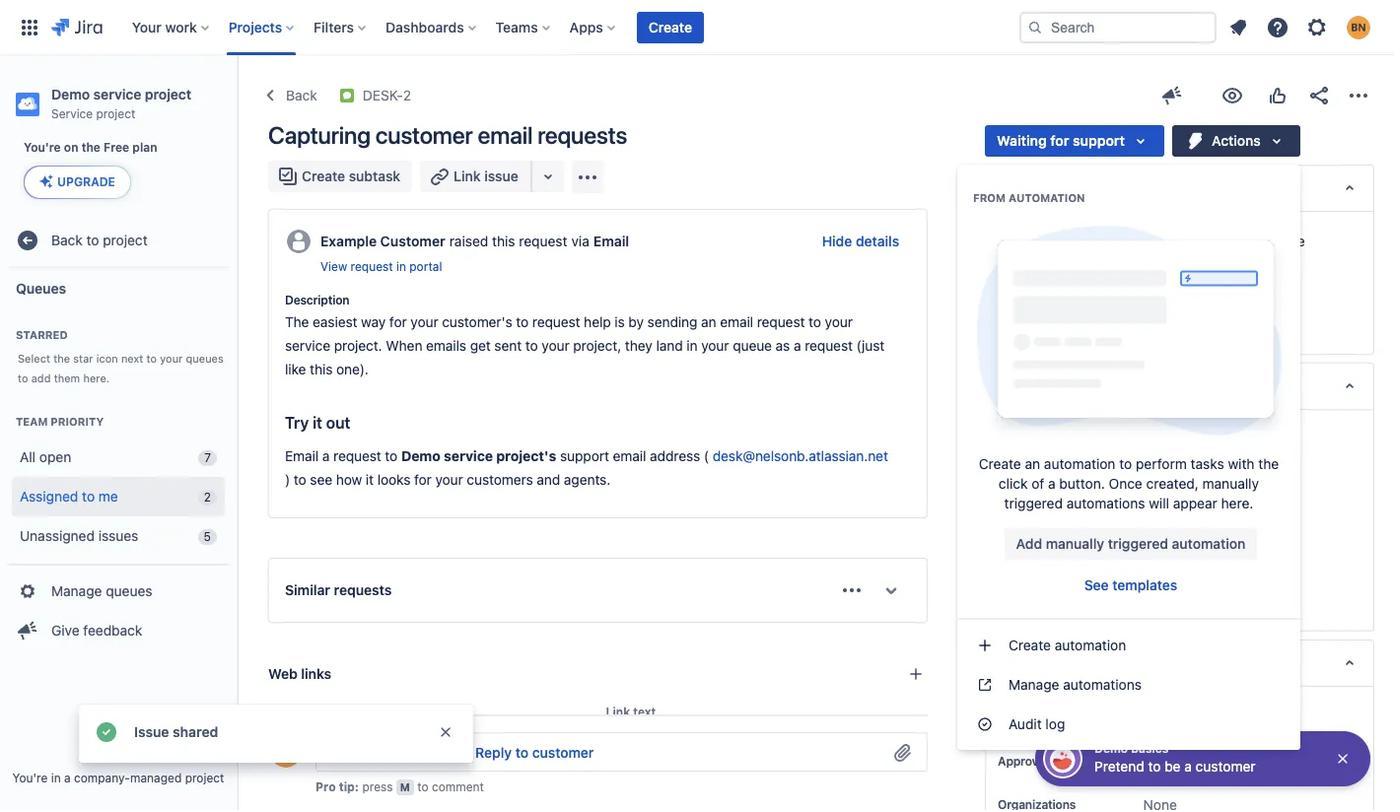 Task type: describe. For each thing, give the bounding box(es) containing it.
to inside ) to see how it looks for your customers and agents.
[[294, 471, 306, 488]]

one).
[[336, 361, 369, 378]]

the
[[285, 314, 309, 330]]

on
[[64, 140, 78, 155]]

the easiest way for your customer's to request help is by sending an email request to your service project. when emails get sent to your project, they land in your queue as a request (just like this one).
[[285, 314, 889, 378]]

0 vertical spatial it
[[313, 414, 322, 432]]

pro
[[316, 780, 336, 795]]

templates
[[1113, 577, 1178, 594]]

actions image
[[1347, 84, 1371, 108]]

demo for demo service project
[[51, 86, 90, 103]]

desk-2
[[363, 87, 411, 104]]

resolution
[[1218, 288, 1281, 305]]

audit log
[[1009, 716, 1066, 733]]

customer inside demo basics pretend to be a customer
[[1196, 758, 1256, 775]]

dismiss image
[[438, 725, 454, 741]]

type
[[1047, 513, 1075, 528]]

you're for you're in a company-managed project
[[12, 771, 48, 786]]

tip:
[[339, 780, 359, 795]]

link for link issue
[[454, 168, 481, 184]]

click
[[999, 475, 1028, 492]]

star
[[73, 352, 93, 365]]

log
[[1046, 716, 1066, 733]]

0 horizontal spatial support
[[560, 448, 609, 465]]

request left (just
[[805, 337, 853, 354]]

slas element
[[985, 165, 1375, 212]]

add manually triggered automation
[[1017, 536, 1246, 552]]

to inside the reply to customer "button"
[[516, 745, 529, 762]]

back for back
[[286, 87, 317, 104]]

add for add manually triggered automation
[[1017, 536, 1043, 552]]

from automation group
[[958, 171, 1301, 613]]

0 horizontal spatial customer
[[376, 121, 473, 149]]

audit log link
[[958, 705, 1301, 745]]

medium
[[1179, 555, 1230, 572]]

example
[[321, 233, 377, 250]]

0 horizontal spatial in
[[51, 771, 61, 786]]

create for create an automation to perform tasks with the click of a button. once created, manually triggered automations will appear here.
[[979, 456, 1022, 472]]

within 16h button
[[1166, 307, 1231, 327]]

demo-desk
[[1148, 598, 1221, 615]]

project down upgrade at the left of page
[[103, 231, 148, 248]]

service request image
[[339, 88, 355, 104]]

customer's
[[442, 314, 513, 330]]

2 vertical spatial service
[[444, 448, 493, 465]]

appswitcher icon image
[[18, 15, 41, 39]]

the inside the create an automation to perform tasks with the click of a button. once created, manually triggered automations will appear here.
[[1259, 456, 1279, 472]]

1 horizontal spatial requests
[[538, 121, 627, 149]]

your left the queue
[[702, 337, 729, 354]]

agents.
[[564, 471, 611, 488]]

demo basics pretend to be a customer
[[1095, 742, 1256, 775]]

subtask
[[349, 168, 401, 184]]

approvers
[[998, 755, 1056, 769]]

add for add internal note
[[328, 745, 355, 762]]

participants
[[1047, 703, 1114, 718]]

and
[[537, 471, 560, 488]]

add manually triggered automation link
[[1005, 529, 1258, 560]]

link text
[[606, 705, 656, 720]]

in inside view request in portal link
[[396, 259, 406, 274]]

reporter
[[998, 470, 1047, 484]]

desk
[[1190, 598, 1221, 615]]

in inside the easiest way for your customer's to request help is by sending an email request to your service project. when emails get sent to your project, they land in your queue as a request (just like this one).
[[687, 337, 698, 354]]

select
[[18, 352, 50, 365]]

0 vertical spatial the
[[82, 140, 101, 155]]

more
[[998, 655, 1032, 672]]

raised
[[450, 233, 489, 250]]

oct 23 01:29 pm
[[1008, 294, 1121, 311]]

give feedback
[[51, 622, 142, 639]]

your inside select the star icon next to your queues to add them here.
[[160, 352, 183, 365]]

to down hide details button
[[809, 314, 822, 330]]

Search field
[[1020, 11, 1217, 43]]

for inside the easiest way for your customer's to request help is by sending an email request to your service project. when emails get sent to your project, they land in your queue as a request (just like this one).
[[390, 314, 407, 330]]

view
[[321, 259, 347, 274]]

try
[[285, 414, 309, 432]]

time to resolution within 16h
[[1166, 288, 1281, 325]]

to left add
[[18, 372, 28, 385]]

projects
[[229, 18, 282, 35]]

work
[[165, 18, 197, 35]]

request for request type
[[998, 513, 1044, 528]]

a up see
[[322, 448, 330, 465]]

url
[[268, 705, 292, 720]]

pm for oct 20 01:29 pm
[[1100, 239, 1121, 255]]

project down shared
[[185, 771, 224, 786]]

request type
[[998, 513, 1075, 528]]

manage queues
[[51, 583, 152, 599]]

none
[[1144, 754, 1178, 770]]

out
[[326, 414, 351, 432]]

to inside time to first response within 8h
[[1202, 233, 1214, 250]]

add internal note button
[[317, 738, 452, 770]]

add attachment image
[[892, 742, 915, 765]]

1 vertical spatial priority
[[998, 556, 1039, 571]]

request participants
[[998, 703, 1114, 718]]

is
[[615, 314, 625, 330]]

queues inside select the star icon next to your queues to add them here.
[[186, 352, 224, 365]]

your left project, at the top left of page
[[542, 337, 570, 354]]

actions button
[[1173, 125, 1301, 157]]

priority inside group
[[51, 415, 104, 428]]

search image
[[1028, 19, 1044, 35]]

example customer raised this request via email
[[321, 233, 629, 250]]

a inside the create an automation to perform tasks with the click of a button. once created, manually triggered automations will appear here.
[[1049, 475, 1056, 492]]

sidebar navigation image
[[215, 79, 258, 118]]

for inside ) to see how it looks for your customers and agents.
[[414, 471, 432, 488]]

automation
[[1009, 191, 1086, 204]]

free
[[104, 140, 129, 155]]

details
[[856, 233, 900, 250]]

customers
[[467, 471, 533, 488]]

web links
[[268, 666, 332, 682]]

manually inside the create an automation to perform tasks with the click of a button. once created, manually triggered automations will appear here.
[[1203, 475, 1260, 492]]

manage queues button
[[8, 572, 229, 612]]

pm for oct 23 01:29 pm
[[1099, 294, 1121, 311]]

teams button
[[490, 11, 558, 43]]

give
[[51, 622, 80, 639]]

clockicon image for oct 20 01:29 pm
[[1121, 232, 1153, 263]]

create subtask button
[[268, 161, 412, 192]]

apps button
[[564, 11, 623, 43]]

request left via
[[519, 233, 568, 250]]

see
[[310, 471, 332, 488]]

give feedback button
[[8, 612, 229, 651]]

desk@nelsonb.atlassian.net link
[[713, 448, 889, 465]]

create for create subtask
[[302, 168, 345, 184]]

add
[[31, 372, 51, 385]]

more fields element
[[985, 640, 1375, 688]]

to inside "time to resolution within 16h"
[[1201, 288, 1214, 305]]

16h
[[1208, 308, 1231, 325]]

) to see how it looks for your customers and agents.
[[285, 448, 892, 488]]

to up looks
[[385, 448, 398, 465]]

your up when
[[411, 314, 438, 330]]

within inside "time to resolution within 16h"
[[1166, 308, 1204, 325]]

create subtask
[[302, 168, 401, 184]]

create an automation to perform tasks with the click of a button. once created, manually triggered automations will appear here.
[[979, 456, 1279, 512]]

clockicon image for oct 23 01:29 pm
[[1121, 287, 1152, 319]]

support inside dropdown button
[[1073, 132, 1125, 149]]

2 inside the team priority group
[[204, 490, 211, 505]]

add app image
[[576, 165, 599, 189]]

dashboards button
[[380, 11, 484, 43]]

add internal note
[[328, 745, 440, 762]]

issues
[[98, 527, 138, 544]]

sent
[[495, 337, 522, 354]]

they
[[625, 337, 653, 354]]

project up plan
[[145, 86, 192, 103]]

back link
[[256, 80, 323, 111]]

link to a web page image
[[909, 667, 924, 682]]

cancel button
[[860, 770, 928, 802]]

button.
[[1060, 475, 1105, 492]]

capturing customer email requests
[[268, 121, 627, 149]]

(
[[704, 448, 709, 465]]

request right emailed on the right
[[1233, 512, 1282, 529]]

appear
[[1174, 495, 1218, 512]]

automations inside group
[[1064, 677, 1142, 693]]

company-
[[74, 771, 130, 786]]

request left help
[[532, 314, 580, 330]]

plan
[[133, 140, 157, 155]]

profile image of ben nelson image
[[270, 737, 302, 768]]

service inside demo service project service project
[[93, 86, 141, 103]]

request inside view request in portal link
[[351, 259, 393, 274]]

service inside the easiest way for your customer's to request help is by sending an email request to your service project. when emails get sent to your project, they land in your queue as a request (just like this one).
[[285, 337, 330, 354]]

upgrade
[[57, 175, 115, 189]]



Task type: locate. For each thing, give the bounding box(es) containing it.
see
[[1085, 577, 1109, 594]]

within
[[1167, 253, 1204, 269], [1166, 308, 1204, 325]]

2 inside "link"
[[403, 87, 411, 104]]

2 clockicon image from the top
[[1121, 287, 1152, 319]]

1 horizontal spatial customer
[[532, 745, 594, 762]]

view request in portal link
[[321, 257, 442, 277]]

project up the free
[[96, 107, 135, 121]]

this right like
[[310, 361, 333, 378]]

0 horizontal spatial requests
[[334, 582, 392, 599]]

the up 'them'
[[53, 352, 70, 365]]

your
[[411, 314, 438, 330], [825, 314, 853, 330], [542, 337, 570, 354], [702, 337, 729, 354], [160, 352, 183, 365], [435, 471, 463, 488]]

starred group
[[8, 308, 229, 395]]

select the star icon next to your queues to add them here.
[[18, 352, 224, 385]]

0 horizontal spatial group
[[8, 564, 229, 657]]

create up more fields in the right of the page
[[1009, 637, 1051, 654]]

1 vertical spatial 2
[[204, 490, 211, 505]]

1 horizontal spatial for
[[414, 471, 432, 488]]

23
[[1036, 294, 1054, 311]]

email up the queue
[[720, 314, 754, 330]]

0 vertical spatial service
[[93, 86, 141, 103]]

jira image
[[51, 15, 102, 39], [51, 15, 102, 39]]

1 horizontal spatial support
[[1073, 132, 1125, 149]]

project.
[[334, 337, 382, 354]]

1 vertical spatial service
[[285, 337, 330, 354]]

1 vertical spatial this
[[310, 361, 333, 378]]

teams
[[496, 18, 538, 35]]

for
[[1051, 132, 1070, 149], [390, 314, 407, 330], [414, 471, 432, 488]]

01:29 right 20 at the right top of page
[[1057, 239, 1096, 255]]

0 vertical spatial clockicon image
[[1121, 232, 1153, 263]]

1 clockicon image from the top
[[1121, 232, 1153, 263]]

1 vertical spatial within
[[1166, 308, 1204, 325]]

https://www.example.com field
[[270, 725, 588, 760]]

01:29 for 23
[[1057, 294, 1096, 311]]

email right via
[[594, 233, 629, 250]]

to right sent
[[526, 337, 538, 354]]

1 request from the top
[[998, 513, 1044, 528]]

your
[[132, 18, 162, 35]]

time up within 8h button
[[1167, 233, 1198, 250]]

team priority group
[[8, 395, 229, 564]]

desk@nelsonb.atlassian.net
[[713, 448, 889, 465]]

1 vertical spatial 01:29
[[1057, 294, 1096, 311]]

help
[[584, 314, 611, 330]]

1 horizontal spatial an
[[1025, 456, 1041, 472]]

demo up 'service'
[[51, 86, 90, 103]]

create
[[649, 18, 692, 35], [302, 168, 345, 184], [979, 456, 1022, 472], [1009, 637, 1051, 654]]

1 vertical spatial demo
[[401, 448, 441, 465]]

2 within from the top
[[1166, 308, 1204, 325]]

triggered inside the create an automation to perform tasks with the click of a button. once created, manually triggered automations will appear here.
[[1005, 495, 1063, 512]]

here. down icon
[[83, 372, 110, 385]]

1 vertical spatial back
[[51, 231, 83, 248]]

queues right next
[[186, 352, 224, 365]]

0 vertical spatial support
[[1073, 132, 1125, 149]]

to left me
[[82, 488, 95, 505]]

demo inside demo basics pretend to be a customer
[[1095, 742, 1129, 757]]

to right reply
[[516, 745, 529, 762]]

automation up fields
[[1055, 637, 1127, 654]]

Add a description... field
[[608, 725, 926, 760]]

0 horizontal spatial email
[[285, 448, 319, 465]]

link
[[454, 168, 481, 184], [606, 705, 630, 720]]

create automation
[[1009, 637, 1127, 654]]

group
[[8, 564, 229, 657], [958, 618, 1301, 751]]

service down the
[[285, 337, 330, 354]]

menu
[[958, 165, 1301, 751]]

to left be
[[1149, 758, 1161, 775]]

0 vertical spatial 2
[[403, 87, 411, 104]]

0 horizontal spatial demo
[[51, 86, 90, 103]]

0 horizontal spatial priority
[[51, 415, 104, 428]]

add inside "link"
[[1017, 536, 1043, 552]]

1 vertical spatial queues
[[106, 583, 152, 599]]

2 horizontal spatial the
[[1259, 456, 1279, 472]]

0 vertical spatial triggered
[[1005, 495, 1063, 512]]

email a request to demo service project's support email address ( desk@nelsonb.atlassian.net
[[285, 448, 889, 465]]

queues up give feedback button
[[106, 583, 152, 599]]

1 time from the top
[[1167, 233, 1198, 250]]

the inside select the star icon next to your queues to add them here.
[[53, 352, 70, 365]]

manually down with
[[1203, 475, 1260, 492]]

it
[[313, 414, 322, 432], [366, 471, 374, 488]]

hide
[[822, 233, 853, 250]]

link issue
[[454, 168, 519, 184]]

you're for you're on the free plan
[[24, 140, 61, 155]]

0 horizontal spatial triggered
[[1005, 495, 1063, 512]]

triggered inside "link"
[[1108, 536, 1169, 552]]

1 horizontal spatial link
[[606, 705, 630, 720]]

manage inside menu
[[1009, 677, 1060, 693]]

get
[[470, 337, 491, 354]]

0 vertical spatial 01:29
[[1057, 239, 1096, 255]]

note
[[411, 745, 440, 762]]

queues
[[16, 280, 66, 296]]

2 up 5
[[204, 490, 211, 505]]

2 horizontal spatial email
[[720, 314, 754, 330]]

1 vertical spatial it
[[366, 471, 374, 488]]

create right apps dropdown button
[[649, 18, 692, 35]]

create button
[[637, 11, 704, 43]]

issue
[[485, 168, 519, 184]]

waiting for support button
[[985, 125, 1165, 157]]

automations up participants
[[1064, 677, 1142, 693]]

2 horizontal spatial service
[[444, 448, 493, 465]]

a left company-
[[64, 771, 71, 786]]

2 vertical spatial email
[[613, 448, 646, 465]]

group containing manage queues
[[8, 564, 229, 657]]

request down the example
[[351, 259, 393, 274]]

for inside dropdown button
[[1051, 132, 1070, 149]]

triggered up templates
[[1108, 536, 1169, 552]]

2 time from the top
[[1166, 288, 1198, 305]]

to inside the team priority group
[[82, 488, 95, 505]]

create inside group
[[1009, 637, 1051, 654]]

2 vertical spatial in
[[51, 771, 61, 786]]

0 vertical spatial manually
[[1203, 475, 1260, 492]]

to right m
[[417, 780, 429, 795]]

your profile and settings image
[[1347, 15, 1371, 39]]

2 pm from the top
[[1099, 294, 1121, 311]]

group containing create automation
[[958, 618, 1301, 751]]

1 horizontal spatial back
[[286, 87, 317, 104]]

1 01:29 from the top
[[1057, 239, 1096, 255]]

oct left 23
[[1008, 294, 1032, 311]]

request down click
[[998, 513, 1044, 528]]

to inside back to project link
[[86, 231, 99, 248]]

support right waiting
[[1073, 132, 1125, 149]]

create for create
[[649, 18, 692, 35]]

within inside time to first response within 8h
[[1167, 253, 1204, 269]]

2
[[403, 87, 411, 104], [204, 490, 211, 505]]

automations inside the create an automation to perform tasks with the click of a button. once created, manually triggered automations will appear here.
[[1067, 495, 1146, 512]]

it right how
[[366, 471, 374, 488]]

1 horizontal spatial demo
[[401, 448, 441, 465]]

here.
[[83, 372, 110, 385], [1222, 495, 1254, 512]]

email up )
[[285, 448, 319, 465]]

organizations pin to top. only you can see pinned fields. image
[[1096, 798, 1112, 811]]

1 horizontal spatial manage
[[1009, 677, 1060, 693]]

manually inside add manually triggered automation "link"
[[1046, 536, 1105, 552]]

queues
[[186, 352, 224, 365], [106, 583, 152, 599]]

this inside the easiest way for your customer's to request help is by sending an email request to your service project. when emails get sent to your project, they land in your queue as a request (just like this one).
[[310, 361, 333, 378]]

create for create automation
[[1009, 637, 1051, 654]]

time for time to resolution within 16h
[[1166, 288, 1198, 305]]

time inside "time to resolution within 16h"
[[1166, 288, 1198, 305]]

create up click
[[979, 456, 1022, 472]]

actions
[[1212, 132, 1261, 149]]

request up as
[[757, 314, 805, 330]]

1 vertical spatial requests
[[334, 582, 392, 599]]

0 vertical spatial here.
[[83, 372, 110, 385]]

1 horizontal spatial service
[[285, 337, 330, 354]]

show image
[[876, 575, 908, 607]]

oct for oct 23 01:29 pm
[[1008, 294, 1032, 311]]

see templates link
[[1073, 570, 1190, 602]]

try it out
[[285, 414, 351, 432]]

queues inside button
[[106, 583, 152, 599]]

0 vertical spatial pm
[[1100, 239, 1121, 255]]

0 horizontal spatial service
[[93, 86, 141, 103]]

manage for manage automations
[[1009, 677, 1060, 693]]

an up of
[[1025, 456, 1041, 472]]

demo inside demo service project service project
[[51, 86, 90, 103]]

oct for oct 20 01:29 pm
[[1008, 239, 1032, 255]]

0 vertical spatial manage
[[51, 583, 102, 599]]

here. inside the create an automation to perform tasks with the click of a button. once created, manually triggered automations will appear here.
[[1222, 495, 1254, 512]]

2 horizontal spatial customer
[[1196, 758, 1256, 775]]

pm right 23
[[1099, 294, 1121, 311]]

add inside button
[[328, 745, 355, 762]]

cancel
[[872, 777, 916, 794]]

link inside button
[[454, 168, 481, 184]]

triggered up the request type
[[1005, 495, 1063, 512]]

0 vertical spatial time
[[1167, 233, 1198, 250]]

clockicon image left within 16h button
[[1121, 287, 1152, 319]]

demo service project service project
[[51, 86, 192, 121]]

0 horizontal spatial manage
[[51, 583, 102, 599]]

help image
[[1266, 15, 1290, 39]]

automation inside "link"
[[1172, 536, 1246, 552]]

0 horizontal spatial email
[[478, 121, 533, 149]]

them
[[54, 372, 80, 385]]

0 horizontal spatial link
[[454, 168, 481, 184]]

(just
[[857, 337, 885, 354]]

create inside 'button'
[[649, 18, 692, 35]]

1 within from the top
[[1167, 253, 1204, 269]]

create automation link
[[958, 626, 1301, 666]]

an inside the easiest way for your customer's to request help is by sending an email request to your service project. when emails get sent to your project, they land in your queue as a request (just like this one).
[[701, 314, 717, 330]]

link issue button
[[420, 161, 532, 192]]

0 vertical spatial you're
[[24, 140, 61, 155]]

2 request from the top
[[998, 703, 1044, 718]]

link for link text
[[606, 705, 630, 720]]

0 horizontal spatial back
[[51, 231, 83, 248]]

you're on the free plan
[[24, 140, 157, 155]]

2 vertical spatial for
[[414, 471, 432, 488]]

to right )
[[294, 471, 306, 488]]

for up when
[[390, 314, 407, 330]]

primary element
[[12, 0, 1020, 55]]

2 01:29 from the top
[[1057, 294, 1096, 311]]

project,
[[573, 337, 622, 354]]

when
[[386, 337, 423, 354]]

automation inside the create an automation to perform tasks with the click of a button. once created, manually triggered automations will appear here.
[[1044, 456, 1116, 472]]

all open
[[20, 448, 71, 465]]

link web pages and more image
[[536, 165, 560, 188]]

within left 8h
[[1167, 253, 1204, 269]]

request for request participants
[[998, 703, 1044, 718]]

vote options: no one has voted for this issue yet. image
[[1266, 84, 1290, 108]]

1 vertical spatial an
[[1025, 456, 1041, 472]]

audit
[[1009, 716, 1042, 733]]

settings image
[[1306, 15, 1330, 39]]

link left issue
[[454, 168, 481, 184]]

text
[[634, 705, 656, 720]]

from
[[973, 191, 1006, 204]]

you're
[[24, 140, 61, 155], [12, 771, 48, 786]]

a right be
[[1185, 758, 1192, 775]]

0 vertical spatial email
[[478, 121, 533, 149]]

0 vertical spatial email
[[594, 233, 629, 250]]

1 horizontal spatial the
[[82, 140, 101, 155]]

banner containing your work
[[0, 0, 1395, 55]]

you're left on
[[24, 140, 61, 155]]

you're left company-
[[12, 771, 48, 786]]

as
[[776, 337, 790, 354]]

clockicon image
[[1121, 232, 1153, 263], [1121, 287, 1152, 319]]

your down hide
[[825, 314, 853, 330]]

1 horizontal spatial in
[[396, 259, 406, 274]]

create inside "button"
[[302, 168, 345, 184]]

01:29 for 20
[[1057, 239, 1096, 255]]

demo-
[[1148, 598, 1190, 615]]

close image
[[1335, 752, 1351, 767]]

1 pm from the top
[[1100, 239, 1121, 255]]

manage for manage queues
[[51, 583, 102, 599]]

comment
[[432, 780, 484, 795]]

here. up emailed request
[[1222, 495, 1254, 512]]

within left 16h
[[1166, 308, 1204, 325]]

me
[[99, 488, 118, 505]]

1 horizontal spatial triggered
[[1108, 536, 1169, 552]]

to inside demo basics pretend to be a customer
[[1149, 758, 1161, 775]]

demo up looks
[[401, 448, 441, 465]]

2 up 'capturing customer email requests'
[[403, 87, 411, 104]]

menu containing create an automation to perform tasks with the click of a button. once created, manually triggered automations will appear here.
[[958, 165, 1301, 751]]

0 horizontal spatial for
[[390, 314, 407, 330]]

a right as
[[794, 337, 801, 354]]

links
[[301, 666, 332, 682]]

assigned
[[20, 488, 78, 505]]

pm right 20 at the right top of page
[[1100, 239, 1121, 255]]

apps
[[570, 18, 603, 35]]

time inside time to first response within 8h
[[1167, 233, 1198, 250]]

to up within 16h button
[[1201, 288, 1214, 305]]

1 vertical spatial link
[[606, 705, 630, 720]]

0 vertical spatial automation
[[1044, 456, 1116, 472]]

0 horizontal spatial manually
[[1046, 536, 1105, 552]]

1 oct from the top
[[1008, 239, 1032, 255]]

service up customers
[[444, 448, 493, 465]]

1 horizontal spatial manually
[[1203, 475, 1260, 492]]

1 vertical spatial support
[[560, 448, 609, 465]]

reply to customer button
[[464, 738, 606, 770]]

to up sent
[[516, 314, 529, 330]]

create inside the create an automation to perform tasks with the click of a button. once created, manually triggered automations will appear here.
[[979, 456, 1022, 472]]

feedback
[[83, 622, 142, 639]]

2 horizontal spatial in
[[687, 337, 698, 354]]

to up once
[[1120, 456, 1132, 472]]

manually down type
[[1046, 536, 1105, 552]]

service up the free
[[93, 86, 141, 103]]

banner
[[0, 0, 1395, 55]]

2 vertical spatial demo
[[1095, 742, 1129, 757]]

time for time to first response within 8h
[[1167, 233, 1198, 250]]

7
[[204, 451, 211, 466]]

1 horizontal spatial priority
[[998, 556, 1039, 571]]

1 horizontal spatial here.
[[1222, 495, 1254, 512]]

1 horizontal spatial it
[[366, 471, 374, 488]]

demo-desk link
[[1144, 598, 1225, 617]]

0 vertical spatial requests
[[538, 121, 627, 149]]

your work button
[[126, 11, 217, 43]]

1 vertical spatial automations
[[1064, 677, 1142, 693]]

2 vertical spatial automation
[[1055, 637, 1127, 654]]

1 horizontal spatial add
[[1017, 536, 1043, 552]]

/
[[452, 744, 464, 761]]

automation up medium
[[1172, 536, 1246, 552]]

1 vertical spatial here.
[[1222, 495, 1254, 512]]

be
[[1165, 758, 1181, 775]]

your inside ) to see how it looks for your customers and agents.
[[435, 471, 463, 488]]

the right on
[[82, 140, 101, 155]]

0 vertical spatial an
[[701, 314, 717, 330]]

queue
[[733, 337, 772, 354]]

your right next
[[160, 352, 183, 365]]

0 vertical spatial link
[[454, 168, 481, 184]]

support
[[1073, 132, 1125, 149], [560, 448, 609, 465]]

back up capturing
[[286, 87, 317, 104]]

support up agents.
[[560, 448, 609, 465]]

0 vertical spatial this
[[492, 233, 515, 250]]

demo for demo basics
[[1095, 742, 1129, 757]]

0 vertical spatial priority
[[51, 415, 104, 428]]

5
[[204, 530, 211, 544]]

0 horizontal spatial an
[[701, 314, 717, 330]]

1 vertical spatial clockicon image
[[1121, 287, 1152, 319]]

01:29 right 23
[[1057, 294, 1096, 311]]

project
[[145, 86, 192, 103], [96, 107, 135, 121], [103, 231, 148, 248], [185, 771, 224, 786]]

manage inside button
[[51, 583, 102, 599]]

customer inside "button"
[[532, 745, 594, 762]]

shared
[[173, 724, 218, 741]]

a inside the easiest way for your customer's to request help is by sending an email request to your service project. when emails get sent to your project, they land in your queue as a request (just like this one).
[[794, 337, 801, 354]]

share image
[[1308, 84, 1332, 108]]

oct left 20 at the right top of page
[[1008, 239, 1032, 255]]

details element
[[985, 363, 1375, 410]]

request up how
[[333, 448, 381, 465]]

0 vertical spatial within
[[1167, 253, 1204, 269]]

to inside the create an automation to perform tasks with the click of a button. once created, manually triggered automations will appear here.
[[1120, 456, 1132, 472]]

0 horizontal spatial the
[[53, 352, 70, 365]]

reply to customer
[[476, 745, 594, 762]]

easiest
[[313, 314, 358, 330]]

it right try
[[313, 414, 322, 432]]

manage down more fields in the right of the page
[[1009, 677, 1060, 693]]

your left customers
[[435, 471, 463, 488]]

2 horizontal spatial demo
[[1095, 742, 1129, 757]]

0 vertical spatial automations
[[1067, 495, 1146, 512]]

give feedback image
[[1161, 84, 1185, 108]]

1 vertical spatial pm
[[1099, 294, 1121, 311]]

desk-2 link
[[363, 84, 411, 108]]

in right land
[[687, 337, 698, 354]]

2 oct from the top
[[1008, 294, 1032, 311]]

unassigned issues
[[20, 527, 138, 544]]

0 vertical spatial add
[[1017, 536, 1043, 552]]

0 horizontal spatial queues
[[106, 583, 152, 599]]

to right next
[[146, 352, 157, 365]]

an inside the create an automation to perform tasks with the click of a button. once created, manually triggered automations will appear here.
[[1025, 456, 1041, 472]]

to up 8h
[[1202, 233, 1214, 250]]

time up within 16h button
[[1166, 288, 1198, 305]]

priority down the request type
[[998, 556, 1039, 571]]

response
[[1247, 233, 1306, 250]]

customer down copy link to issue image
[[376, 121, 473, 149]]

in left company-
[[51, 771, 61, 786]]

success image
[[95, 721, 118, 745]]

here. inside select the star icon next to your queues to add them here.
[[83, 372, 110, 385]]

0 vertical spatial in
[[396, 259, 406, 274]]

an right the sending
[[701, 314, 717, 330]]

team priority
[[16, 415, 104, 428]]

for right looks
[[414, 471, 432, 488]]

copy link to issue image
[[407, 87, 423, 103]]

0 vertical spatial for
[[1051, 132, 1070, 149]]

the right with
[[1259, 456, 1279, 472]]

notifications image
[[1227, 15, 1251, 39]]

issue shared
[[134, 724, 218, 741]]

customer right be
[[1196, 758, 1256, 775]]

request
[[998, 513, 1044, 528], [998, 703, 1044, 718]]

1 vertical spatial for
[[390, 314, 407, 330]]

customer right reply
[[532, 745, 594, 762]]

back for back to project
[[51, 231, 83, 248]]

via
[[572, 233, 590, 250]]

reply
[[476, 745, 512, 762]]

email up issue
[[478, 121, 533, 149]]

manage up give
[[51, 583, 102, 599]]

a inside demo basics pretend to be a customer
[[1185, 758, 1192, 775]]

email inside the easiest way for your customer's to request help is by sending an email request to your service project. when emails get sent to your project, they land in your queue as a request (just like this one).
[[720, 314, 754, 330]]

1 horizontal spatial queues
[[186, 352, 224, 365]]

requests up add app image
[[538, 121, 627, 149]]

1 vertical spatial oct
[[1008, 294, 1032, 311]]

1 vertical spatial you're
[[12, 771, 48, 786]]

1 vertical spatial triggered
[[1108, 536, 1169, 552]]

2 horizontal spatial for
[[1051, 132, 1070, 149]]

in left portal
[[396, 259, 406, 274]]

a right of
[[1049, 475, 1056, 492]]

demo up pretend
[[1095, 742, 1129, 757]]

1 horizontal spatial email
[[594, 233, 629, 250]]

priority up open
[[51, 415, 104, 428]]

1 vertical spatial the
[[53, 352, 70, 365]]

0 vertical spatial queues
[[186, 352, 224, 365]]

request left log
[[998, 703, 1044, 718]]

view request in portal
[[321, 259, 442, 274]]

watch options: you are not watching this issue, 0 people watching image
[[1221, 84, 1245, 108]]

it inside ) to see how it looks for your customers and agents.
[[366, 471, 374, 488]]

1 horizontal spatial this
[[492, 233, 515, 250]]

press
[[362, 780, 393, 795]]



Task type: vqa. For each thing, say whether or not it's contained in the screenshot.
DESK-2
yes



